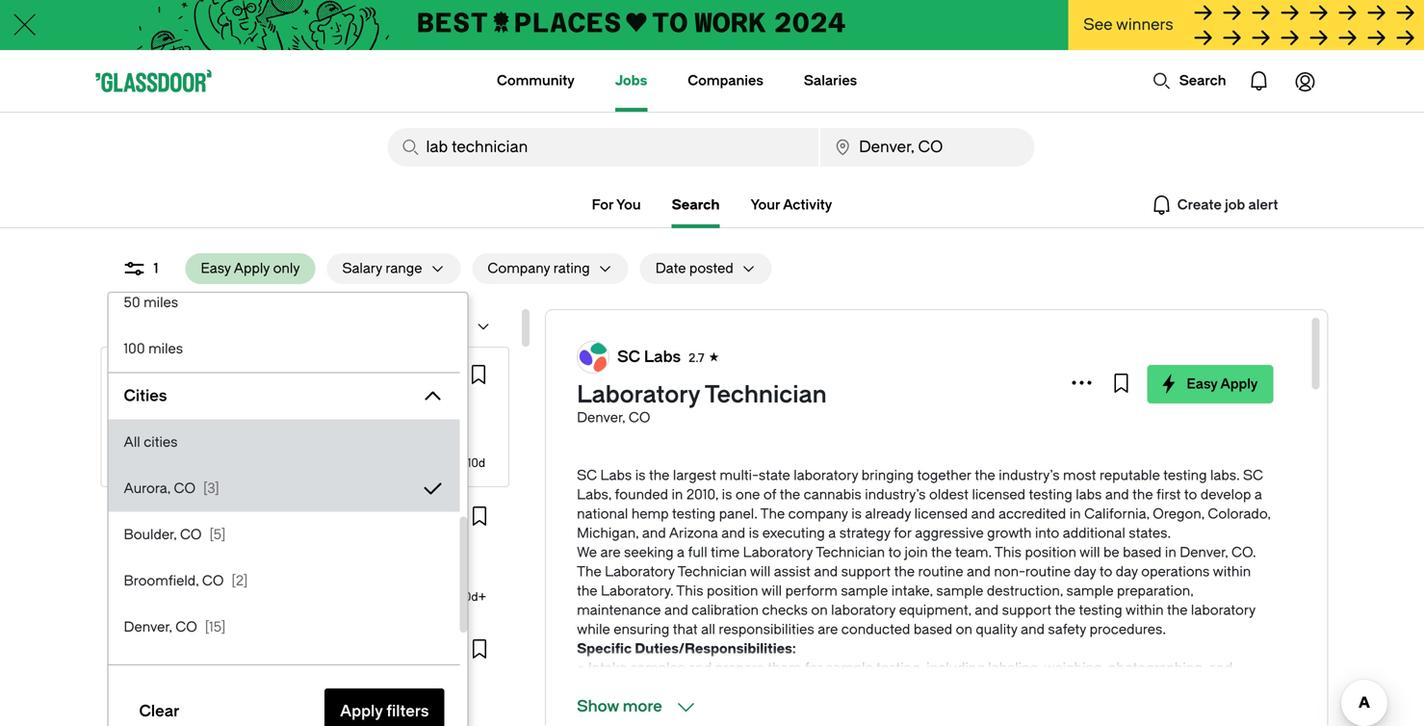 Task type: locate. For each thing, give the bounding box(es) containing it.
prepare
[[716, 660, 765, 676]]

denver, co $19.00 - $20.00
[[117, 418, 200, 451]]

strategy
[[840, 526, 891, 541]]

laboratory up conducted
[[832, 603, 896, 619]]

company
[[789, 506, 849, 522]]

0 vertical spatial for
[[894, 526, 912, 541]]

technician up state
[[705, 382, 827, 409]]

0 vertical spatial labs
[[644, 348, 681, 366]]

1 horizontal spatial labs
[[601, 468, 632, 484]]

routine down join
[[919, 564, 964, 580]]

[2] for englewood, co [2]
[[232, 666, 248, 682]]

1 vertical spatial are
[[818, 622, 839, 638]]

sc right labs.
[[1244, 468, 1264, 484]]

are down the michigan,
[[601, 545, 621, 561]]

denver, down broomfield,
[[124, 620, 172, 635]]

co for englewood, co [2]
[[202, 666, 224, 682]]

2 horizontal spatial labs
[[644, 348, 681, 366]]

samples
[[631, 660, 685, 676], [647, 680, 702, 696]]

specific
[[577, 641, 632, 657]]

50 miles button
[[108, 280, 460, 326]]

0 vertical spatial easy
[[201, 261, 231, 277]]

miles
[[144, 295, 178, 311], [148, 341, 183, 357]]

1 vertical spatial -
[[147, 571, 153, 585]]

1 horizontal spatial are
[[818, 622, 839, 638]]

this up that
[[677, 583, 704, 599]]

0 horizontal spatial support
[[842, 564, 891, 580]]

co for boulder, co [5]
[[180, 527, 202, 543]]

all
[[124, 435, 140, 450]]

miles inside 50 miles button
[[144, 295, 178, 311]]

None field
[[388, 128, 819, 167], [821, 128, 1035, 167]]

industry's up "already" at the bottom of page
[[865, 487, 926, 503]]

in left 2010,
[[672, 487, 683, 503]]

- right $45k
[[147, 704, 152, 718]]

on
[[812, 603, 828, 619], [956, 622, 973, 638]]

the right of
[[780, 487, 801, 503]]

co down bhd test and measurement
[[180, 527, 202, 543]]

easy inside easy apply only button
[[201, 261, 231, 277]]

co for denver, co $19.00 - $20.00
[[161, 418, 180, 432]]

for right them
[[805, 660, 823, 676]]

into
[[1036, 526, 1060, 541]]

in
[[672, 487, 683, 503], [1070, 506, 1082, 522], [1166, 545, 1177, 561]]

day
[[1075, 564, 1097, 580], [1116, 564, 1139, 580]]

sc labs is the largest multi-state laboratory bringing together the industry's most reputable testing labs. sc labs, founded in 2010, is one of the cannabis industry's oldest licensed testing labs and the first to develop a national hemp testing panel. the company is already licensed and accredited in california, oregon, colorado, michigan, and arizona and is executing a strategy for aggressive growth into additional states. we are seeking a full time laboratory technician to join the team. this position will be based in denver, co. the laboratory technician will assist and support the routine and non-routine day to day operations within the laboratory. this position will perform sample intake, sample destruction, sample preparation, maintenance and calibration checks on laboratory equipment, and support the testing within the laboratory while ensuring that all responsibilities are conducted based on quality and safety procedures. specific duties/responsibilities: ● intake samples and prepare them for sample testing, including labeling, weighing, photographing, and organizing samples
[[577, 468, 1271, 696]]

0 horizontal spatial search
[[672, 197, 720, 213]]

denver, inside denver, co $19.00 - $20.00
[[117, 418, 159, 432]]

apply left only
[[234, 261, 270, 277]]

co down [15]
[[202, 666, 224, 682]]

miles inside 100 miles button
[[148, 341, 183, 357]]

a left full
[[677, 545, 685, 561]]

- left the $70k
[[147, 571, 153, 585]]

measurement
[[194, 506, 271, 519]]

denver, inside cities list box
[[124, 620, 172, 635]]

rating
[[554, 261, 590, 277]]

0 vertical spatial the
[[761, 506, 785, 522]]

none field search location
[[821, 128, 1035, 167]]

industry's up "accredited"
[[999, 468, 1060, 484]]

easy apply only button
[[185, 253, 315, 284]]

sc labs down 100 miles
[[148, 368, 195, 382]]

0 horizontal spatial sc labs logo image
[[118, 364, 139, 385]]

in up the operations
[[1166, 545, 1177, 561]]

and up that
[[665, 603, 689, 619]]

0 horizontal spatial a
[[677, 545, 685, 561]]

lottie animation container image
[[1283, 58, 1329, 104], [1283, 58, 1329, 104], [1153, 71, 1172, 91], [1153, 71, 1172, 91]]

sc labs logo image inside the 'jobs list' element
[[118, 364, 139, 385]]

0 vertical spatial [2]
[[232, 573, 248, 589]]

and up growth
[[972, 506, 996, 522]]

will down 'additional'
[[1080, 545, 1101, 561]]

1 horizontal spatial sc labs
[[618, 348, 681, 366]]

oregon,
[[1154, 506, 1205, 522]]

co
[[629, 410, 651, 426], [161, 418, 180, 432], [174, 481, 196, 497], [180, 527, 202, 543], [202, 573, 224, 589], [176, 620, 197, 635], [202, 666, 224, 682]]

lottie animation container image
[[420, 50, 498, 110], [420, 50, 498, 110], [1237, 58, 1283, 104], [1237, 58, 1283, 104]]

denver, inside laboratory technician denver, co
[[577, 410, 626, 426]]

0 horizontal spatial day
[[1075, 564, 1097, 580]]

including
[[927, 660, 985, 676]]

1 vertical spatial 2.7
[[203, 368, 218, 382]]

labs
[[1076, 487, 1103, 503]]

0 vertical spatial search
[[1180, 73, 1227, 89]]

more
[[623, 698, 663, 716]]

labs inside 'sc labs is the largest multi-state laboratory bringing together the industry's most reputable testing labs. sc labs, founded in 2010, is one of the cannabis industry's oldest licensed testing labs and the first to develop a national hemp testing panel. the company is already licensed and accredited in california, oregon, colorado, michigan, and arizona and is executing a strategy for aggressive growth into additional states. we are seeking a full time laboratory technician to join the team. this position will be based in denver, co. the laboratory technician will assist and support the routine and non-routine day to day operations within the laboratory. this position will perform sample intake, sample destruction, sample preparation, maintenance and calibration checks on laboratory equipment, and support the testing within the laboratory while ensuring that all responsibilities are conducted based on quality and safety procedures. specific duties/responsibilities: ● intake samples and prepare them for sample testing, including labeling, weighing, photographing, and organizing samples'
[[601, 468, 632, 484]]

and down team.
[[967, 564, 991, 580]]

sample up conducted
[[841, 583, 889, 599]]

$45k - $65k
[[116, 704, 183, 718]]

cities
[[144, 435, 178, 450]]

position
[[1026, 545, 1077, 561], [707, 583, 759, 599]]

routine up destruction,
[[1026, 564, 1071, 580]]

1 horizontal spatial to
[[1100, 564, 1113, 580]]

search down see winners link
[[1180, 73, 1227, 89]]

denver, up the operations
[[1181, 545, 1229, 561]]

state
[[759, 468, 791, 484]]

based down equipment,
[[914, 622, 953, 638]]

1 horizontal spatial licensed
[[973, 487, 1026, 503]]

intake,
[[892, 583, 934, 599]]

easy inside easy apply button
[[1187, 376, 1218, 392]]

1 vertical spatial a
[[829, 526, 837, 541]]

denver, up all
[[117, 418, 159, 432]]

1 vertical spatial search
[[672, 197, 720, 213]]

1 horizontal spatial 2.7
[[689, 352, 705, 365]]

easy for easy apply only
[[201, 261, 231, 277]]

sc up laboratory technician denver, co
[[618, 348, 641, 366]]

technician down "time"
[[678, 564, 747, 580]]

within
[[1214, 564, 1252, 580], [1126, 603, 1164, 619]]

sc labs up laboratory technician denver, co
[[618, 348, 681, 366]]

miles right "100"
[[148, 341, 183, 357]]

0 vertical spatial -
[[154, 437, 160, 451]]

safety
[[1049, 622, 1087, 638]]

1 [2] from the top
[[232, 573, 248, 589]]

miles right 50
[[144, 295, 178, 311]]

1 vertical spatial to
[[889, 545, 902, 561]]

already
[[866, 506, 912, 522]]

position up the calibration
[[707, 583, 759, 599]]

0 vertical spatial on
[[812, 603, 828, 619]]

seeking
[[624, 545, 674, 561]]

and down panel.
[[722, 526, 746, 541]]

1 horizontal spatial a
[[829, 526, 837, 541]]

0 horizontal spatial the
[[577, 564, 602, 580]]

2 vertical spatial in
[[1166, 545, 1177, 561]]

1 horizontal spatial within
[[1214, 564, 1252, 580]]

1 vertical spatial on
[[956, 622, 973, 638]]

0 vertical spatial laboratory
[[577, 382, 701, 409]]

100
[[124, 341, 145, 357]]

boulder,
[[124, 527, 177, 543]]

0 horizontal spatial for
[[805, 660, 823, 676]]

sc up labs,
[[577, 468, 597, 484]]

on left quality
[[956, 622, 973, 638]]

2 vertical spatial labs
[[601, 468, 632, 484]]

photographing,
[[1109, 660, 1206, 676]]

company rating
[[488, 261, 590, 277]]

0 horizontal spatial none field
[[388, 128, 819, 167]]

company
[[488, 261, 550, 277]]

- inside denver, co $19.00 - $20.00
[[154, 437, 160, 451]]

labs inside the 'jobs list' element
[[168, 368, 195, 382]]

salaries link
[[804, 50, 858, 112]]

support down strategy at the bottom
[[842, 564, 891, 580]]

easy up labs.
[[1187, 376, 1218, 392]]

- for $65k
[[147, 704, 152, 718]]

position down the into on the bottom of the page
[[1026, 545, 1077, 561]]

aurora, co [3]
[[124, 481, 219, 497]]

1 vertical spatial sc labs
[[148, 368, 195, 382]]

0 horizontal spatial within
[[1126, 603, 1164, 619]]

only
[[273, 261, 300, 277]]

to down the be at the bottom right of page
[[1100, 564, 1113, 580]]

apply inside easy apply only button
[[234, 261, 270, 277]]

support
[[842, 564, 891, 580], [1003, 603, 1052, 619]]

industry's
[[999, 468, 1060, 484], [865, 487, 926, 503]]

labs for sc labs logo to the right
[[644, 348, 681, 366]]

1 vertical spatial labs
[[168, 368, 195, 382]]

apply for easy apply
[[1221, 376, 1259, 392]]

[2]
[[232, 573, 248, 589], [232, 666, 248, 682]]

1 vertical spatial apply
[[1221, 376, 1259, 392]]

1 vertical spatial the
[[577, 564, 602, 580]]

1 day from the left
[[1075, 564, 1097, 580]]

intake
[[589, 660, 627, 676]]

0 vertical spatial in
[[672, 487, 683, 503]]

the down the aggressive
[[932, 545, 952, 561]]

0 horizontal spatial are
[[601, 545, 621, 561]]

additional
[[1063, 526, 1126, 541]]

licensed up "accredited"
[[973, 487, 1026, 503]]

within down preparation,
[[1126, 603, 1164, 619]]

time
[[711, 545, 740, 561]]

california,
[[1085, 506, 1150, 522]]

in down labs
[[1070, 506, 1082, 522]]

2 [2] from the top
[[232, 666, 248, 682]]

testing
[[1164, 468, 1208, 484], [1029, 487, 1073, 503], [673, 506, 716, 522], [1080, 603, 1123, 619]]

2 none field from the left
[[821, 128, 1035, 167]]

salary
[[342, 261, 382, 277]]

testing up first
[[1164, 468, 1208, 484]]

0 vertical spatial a
[[1255, 487, 1263, 503]]

non-
[[995, 564, 1026, 580]]

1 vertical spatial [2]
[[232, 666, 248, 682]]

community
[[497, 73, 575, 89]]

2 routine from the left
[[1026, 564, 1071, 580]]

1 horizontal spatial none field
[[821, 128, 1035, 167]]

0 horizontal spatial 2.7
[[203, 368, 218, 382]]

labs down 100 miles
[[168, 368, 195, 382]]

1 horizontal spatial routine
[[1026, 564, 1071, 580]]

1 horizontal spatial easy
[[1187, 376, 1218, 392]]

day down the be at the bottom right of page
[[1116, 564, 1139, 580]]

salaries
[[804, 73, 858, 89]]

sc labs logo image down rating
[[578, 342, 609, 373]]

0 vertical spatial miles
[[144, 295, 178, 311]]

arizona
[[669, 526, 719, 541]]

licensed
[[973, 487, 1026, 503], [915, 506, 969, 522]]

to left join
[[889, 545, 902, 561]]

0 vertical spatial 2.7
[[689, 352, 705, 365]]

based down states.
[[1124, 545, 1162, 561]]

we
[[577, 545, 597, 561]]

1 vertical spatial easy
[[1187, 376, 1218, 392]]

sc up cities
[[148, 368, 165, 382]]

1 vertical spatial support
[[1003, 603, 1052, 619]]

a down company
[[829, 526, 837, 541]]

1 horizontal spatial position
[[1026, 545, 1077, 561]]

to
[[1185, 487, 1198, 503], [889, 545, 902, 561], [1100, 564, 1113, 580]]

co inside denver, co $19.00 - $20.00
[[161, 418, 180, 432]]

sc labs logo image
[[578, 342, 609, 373], [118, 364, 139, 385]]

the down of
[[761, 506, 785, 522]]

destruction,
[[987, 583, 1064, 599]]

is
[[636, 468, 646, 484], [722, 487, 733, 503], [852, 506, 862, 522], [749, 526, 760, 541]]

search link
[[672, 194, 720, 217]]

date posted
[[656, 261, 734, 277]]

on down perform
[[812, 603, 828, 619]]

co up founded
[[629, 410, 651, 426]]

all
[[701, 622, 716, 638]]

1 horizontal spatial search
[[1180, 73, 1227, 89]]

broomfield,
[[124, 573, 199, 589]]

jobs link
[[616, 50, 648, 112]]

1 vertical spatial miles
[[148, 341, 183, 357]]

labs up labs,
[[601, 468, 632, 484]]

laboratory inside laboratory technician denver, co
[[577, 382, 701, 409]]

labs up laboratory technician denver, co
[[644, 348, 681, 366]]

sc labs
[[618, 348, 681, 366], [148, 368, 195, 382]]

test
[[145, 506, 168, 519]]

full
[[688, 545, 708, 561]]

0 horizontal spatial this
[[677, 583, 704, 599]]

0 horizontal spatial easy
[[201, 261, 231, 277]]

join
[[905, 545, 928, 561]]

co for broomfield, co [2]
[[202, 573, 224, 589]]

sc labs inside the 'jobs list' element
[[148, 368, 195, 382]]

0 horizontal spatial apply
[[234, 261, 270, 277]]

1 vertical spatial licensed
[[915, 506, 969, 522]]

1 none field from the left
[[388, 128, 819, 167]]

0 horizontal spatial sc labs
[[148, 368, 195, 382]]

for you
[[592, 197, 641, 213]]

co up cities
[[161, 418, 180, 432]]

search button
[[1143, 62, 1237, 100]]

range
[[386, 261, 422, 277]]

easy right 1
[[201, 261, 231, 277]]

search up date posted at the top
[[672, 197, 720, 213]]

easy
[[201, 261, 231, 277], [1187, 376, 1218, 392]]

within down 'co.'
[[1214, 564, 1252, 580]]

based
[[1124, 545, 1162, 561], [914, 622, 953, 638]]

support down destruction,
[[1003, 603, 1052, 619]]

co for aurora, co [3]
[[174, 481, 196, 497]]

the
[[649, 468, 670, 484], [975, 468, 996, 484], [780, 487, 801, 503], [1133, 487, 1154, 503], [932, 545, 952, 561], [895, 564, 915, 580], [577, 583, 598, 599], [1056, 603, 1076, 619], [1168, 603, 1188, 619]]

0 horizontal spatial industry's
[[865, 487, 926, 503]]

distance list box
[[108, 49, 460, 372]]

will up checks
[[762, 583, 782, 599]]

0 vertical spatial apply
[[234, 261, 270, 277]]

Search location field
[[821, 128, 1035, 167]]

apply inside easy apply button
[[1221, 376, 1259, 392]]

a up colorado,
[[1255, 487, 1263, 503]]

sc labs logo image down "100"
[[118, 364, 139, 385]]

1 vertical spatial in
[[1070, 506, 1082, 522]]

co left [15]
[[176, 620, 197, 635]]

easy apply button
[[1148, 365, 1274, 404]]

is left one
[[722, 487, 733, 503]]

denver, up labs,
[[577, 410, 626, 426]]

for
[[894, 526, 912, 541], [805, 660, 823, 676]]

$70k
[[156, 571, 183, 585]]

2 vertical spatial to
[[1100, 564, 1113, 580]]

0 vertical spatial will
[[1080, 545, 1101, 561]]

1 vertical spatial samples
[[647, 680, 702, 696]]

1 vertical spatial position
[[707, 583, 759, 599]]

to right first
[[1185, 487, 1198, 503]]

and inside the 'jobs list' element
[[171, 506, 191, 519]]

2 vertical spatial technician
[[678, 564, 747, 580]]

0 horizontal spatial in
[[672, 487, 683, 503]]

0 vertical spatial technician
[[705, 382, 827, 409]]

the
[[761, 506, 785, 522], [577, 564, 602, 580]]

will left assist
[[750, 564, 771, 580]]

the up maintenance
[[577, 583, 598, 599]]

co inside laboratory technician denver, co
[[629, 410, 651, 426]]

0 vertical spatial industry's
[[999, 468, 1060, 484]]

0 horizontal spatial on
[[812, 603, 828, 619]]

this down growth
[[995, 545, 1022, 561]]

2 horizontal spatial to
[[1185, 487, 1198, 503]]

weighing,
[[1045, 660, 1106, 676]]

aggressive
[[916, 526, 984, 541]]

1 horizontal spatial apply
[[1221, 376, 1259, 392]]

0 horizontal spatial labs
[[168, 368, 195, 382]]

labs for sc labs logo in the the 'jobs list' element
[[168, 368, 195, 382]]

are down perform
[[818, 622, 839, 638]]

1 horizontal spatial support
[[1003, 603, 1052, 619]]

cities list box
[[108, 420, 460, 726]]

- right the $19.00
[[154, 437, 160, 451]]



Task type: vqa. For each thing, say whether or not it's contained in the screenshot.
OFFICE related to New
no



Task type: describe. For each thing, give the bounding box(es) containing it.
calibration
[[692, 603, 759, 619]]

your activity
[[751, 197, 833, 213]]

testing,
[[877, 660, 924, 676]]

laboratory up cannabis
[[794, 468, 859, 484]]

sample up equipment,
[[937, 583, 984, 599]]

2.7 inside the 'jobs list' element
[[203, 368, 218, 382]]

growth
[[988, 526, 1032, 541]]

michigan,
[[577, 526, 639, 541]]

sample down conducted
[[826, 660, 874, 676]]

boulder, co [5]
[[124, 527, 226, 543]]

easy for easy apply
[[1187, 376, 1218, 392]]

and up "california,"
[[1106, 487, 1130, 503]]

englewood,
[[124, 666, 199, 682]]

0 vertical spatial to
[[1185, 487, 1198, 503]]

- for $70k
[[147, 571, 153, 585]]

develop
[[1201, 487, 1252, 503]]

none field search keyword
[[388, 128, 819, 167]]

and down hemp
[[643, 526, 666, 541]]

apply for easy apply only
[[234, 261, 270, 277]]

states.
[[1129, 526, 1172, 541]]

0 vertical spatial are
[[601, 545, 621, 561]]

executing
[[763, 526, 826, 541]]

labeling,
[[989, 660, 1042, 676]]

salary range
[[342, 261, 422, 277]]

laboratory.
[[601, 583, 674, 599]]

$65k
[[155, 704, 183, 718]]

sc inside the 'jobs list' element
[[148, 368, 165, 382]]

laboratory down 'co.'
[[1192, 603, 1256, 619]]

conducted
[[842, 622, 911, 638]]

testing up procedures. in the bottom right of the page
[[1080, 603, 1123, 619]]

companies link
[[688, 50, 764, 112]]

[3]
[[203, 481, 219, 497]]

for
[[592, 197, 614, 213]]

1 vertical spatial for
[[805, 660, 823, 676]]

see winners
[[1084, 16, 1174, 34]]

is up founded
[[636, 468, 646, 484]]

testing up the arizona
[[673, 506, 716, 522]]

1 horizontal spatial sc labs logo image
[[578, 342, 609, 373]]

sc labs for sc labs logo to the right
[[618, 348, 681, 366]]

1 horizontal spatial in
[[1070, 506, 1082, 522]]

miles for 50 miles
[[144, 295, 178, 311]]

largest
[[673, 468, 717, 484]]

preparation,
[[1118, 583, 1194, 599]]

2 horizontal spatial in
[[1166, 545, 1177, 561]]

1 horizontal spatial the
[[761, 506, 785, 522]]

$20.00
[[162, 437, 200, 451]]

0 vertical spatial position
[[1026, 545, 1077, 561]]

them
[[768, 660, 802, 676]]

cannabis
[[804, 487, 862, 503]]

bhd test and measurement
[[116, 506, 271, 519]]

50 miles
[[124, 295, 178, 311]]

englewood, co [2]
[[124, 666, 248, 682]]

and up quality
[[975, 603, 999, 619]]

2 vertical spatial will
[[762, 583, 782, 599]]

oldest
[[930, 487, 969, 503]]

duties/responsibilities:
[[635, 641, 796, 657]]

[5]
[[210, 527, 226, 543]]

2010,
[[687, 487, 719, 503]]

the down reputable
[[1133, 487, 1154, 503]]

laboratory technician denver, co
[[577, 382, 827, 426]]

broomfield, co [2]
[[124, 573, 248, 589]]

the up intake,
[[895, 564, 915, 580]]

1 vertical spatial within
[[1126, 603, 1164, 619]]

sample down the be at the bottom right of page
[[1067, 583, 1114, 599]]

activity
[[783, 197, 833, 213]]

100 miles
[[124, 341, 183, 357]]

[15]
[[205, 620, 226, 635]]

$19.00
[[117, 437, 151, 451]]

is up strategy at the bottom
[[852, 506, 862, 522]]

technician inside laboratory technician denver, co
[[705, 382, 827, 409]]

jobs
[[616, 73, 648, 89]]

search inside button
[[1180, 73, 1227, 89]]

0 vertical spatial licensed
[[973, 487, 1026, 503]]

salary range button
[[327, 253, 422, 284]]

1 horizontal spatial industry's
[[999, 468, 1060, 484]]

$50k - $70k (employer est.)
[[116, 571, 267, 585]]

cities
[[124, 387, 167, 405]]

perform
[[786, 583, 838, 599]]

1 vertical spatial industry's
[[865, 487, 926, 503]]

testing up "accredited"
[[1029, 487, 1073, 503]]

1 vertical spatial laboratory
[[743, 545, 813, 561]]

1 horizontal spatial for
[[894, 526, 912, 541]]

$50k
[[116, 571, 144, 585]]

50
[[124, 295, 140, 311]]

the up safety
[[1056, 603, 1076, 619]]

all cities button
[[108, 420, 460, 466]]

0 vertical spatial this
[[995, 545, 1022, 561]]

show
[[577, 698, 620, 716]]

bringing
[[862, 468, 914, 484]]

company rating button
[[473, 253, 590, 284]]

0 horizontal spatial to
[[889, 545, 902, 561]]

is down panel.
[[749, 526, 760, 541]]

that
[[673, 622, 698, 638]]

1 vertical spatial will
[[750, 564, 771, 580]]

Search keyword field
[[388, 128, 819, 167]]

reputable
[[1100, 468, 1161, 484]]

posted
[[690, 261, 734, 277]]

co.
[[1232, 545, 1257, 561]]

denver, inside 'sc labs is the largest multi-state laboratory bringing together the industry's most reputable testing labs. sc labs, founded in 2010, is one of the cannabis industry's oldest licensed testing labs and the first to develop a national hemp testing panel. the company is already licensed and accredited in california, oregon, colorado, michigan, and arizona and is executing a strategy for aggressive growth into additional states. we are seeking a full time laboratory technician to join the team. this position will be based in denver, co. the laboratory technician will assist and support the routine and non-routine day to day operations within the laboratory. this position will perform sample intake, sample destruction, sample preparation, maintenance and calibration checks on laboratory equipment, and support the testing within the laboratory while ensuring that all responsibilities are conducted based on quality and safety procedures. specific duties/responsibilities: ● intake samples and prepare them for sample testing, including labeling, weighing, photographing, and organizing samples'
[[1181, 545, 1229, 561]]

2 vertical spatial laboratory
[[605, 564, 675, 580]]

●
[[577, 660, 585, 676]]

equipment,
[[900, 603, 972, 619]]

0 vertical spatial samples
[[631, 660, 685, 676]]

hemp
[[632, 506, 669, 522]]

2 vertical spatial a
[[677, 545, 685, 561]]

companies
[[688, 73, 764, 89]]

multi-
[[720, 468, 759, 484]]

1 horizontal spatial on
[[956, 622, 973, 638]]

community link
[[497, 50, 575, 112]]

and right photographing,
[[1210, 660, 1233, 676]]

denver, co [15]
[[124, 620, 226, 635]]

1 button
[[107, 253, 174, 284]]

and down duties/responsibilities:
[[688, 660, 712, 676]]

winners
[[1117, 16, 1174, 34]]

easy apply only
[[201, 261, 300, 277]]

bhd
[[116, 506, 143, 519]]

and up perform
[[814, 564, 838, 580]]

1 vertical spatial based
[[914, 622, 953, 638]]

sc labs for sc labs logo in the the 'jobs list' element
[[148, 368, 195, 382]]

easy apply
[[1187, 376, 1259, 392]]

[2] for broomfield, co [2]
[[232, 573, 248, 589]]

1 routine from the left
[[919, 564, 964, 580]]

est.)
[[245, 571, 267, 585]]

10d
[[468, 457, 486, 470]]

0 horizontal spatial position
[[707, 583, 759, 599]]

1 vertical spatial this
[[677, 583, 704, 599]]

accredited
[[999, 506, 1067, 522]]

0 vertical spatial support
[[842, 564, 891, 580]]

0 vertical spatial within
[[1214, 564, 1252, 580]]

the right together
[[975, 468, 996, 484]]

1 vertical spatial technician
[[816, 545, 886, 561]]

and left safety
[[1021, 622, 1045, 638]]

2 day from the left
[[1116, 564, 1139, 580]]

the down preparation,
[[1168, 603, 1188, 619]]

0 vertical spatial based
[[1124, 545, 1162, 561]]

of
[[764, 487, 777, 503]]

jobs list element
[[100, 346, 511, 726]]

2 horizontal spatial a
[[1255, 487, 1263, 503]]

30d+
[[457, 591, 487, 604]]

ensuring
[[614, 622, 670, 638]]

date posted button
[[640, 253, 734, 284]]

co for denver, co [15]
[[176, 620, 197, 635]]

national
[[577, 506, 629, 522]]

your activity link
[[751, 194, 833, 217]]

assist
[[774, 564, 811, 580]]

miles for 100 miles
[[148, 341, 183, 357]]

0 horizontal spatial licensed
[[915, 506, 969, 522]]

the up founded
[[649, 468, 670, 484]]

responsibilities
[[719, 622, 815, 638]]

your
[[751, 197, 781, 213]]



